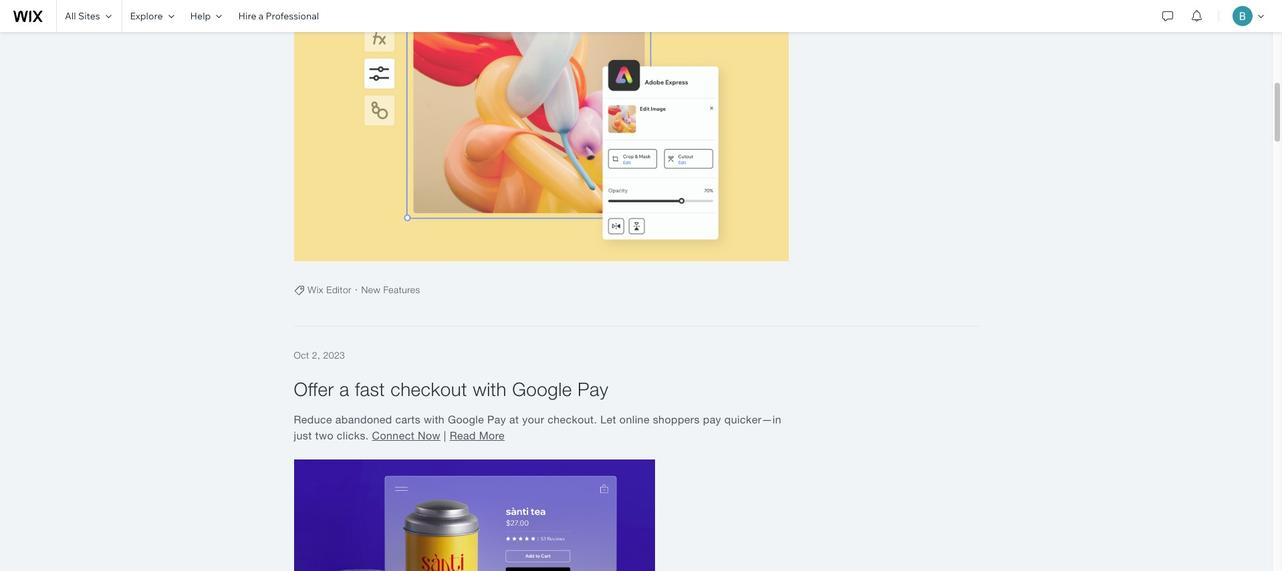 Task type: describe. For each thing, give the bounding box(es) containing it.
help button
[[182, 0, 230, 32]]

explore
[[130, 10, 163, 22]]



Task type: vqa. For each thing, say whether or not it's contained in the screenshot.
The Explore
yes



Task type: locate. For each thing, give the bounding box(es) containing it.
all
[[65, 10, 76, 22]]

hire
[[238, 10, 256, 22]]

help
[[190, 10, 211, 22]]

all sites
[[65, 10, 100, 22]]

hire a professional
[[238, 10, 319, 22]]

a
[[258, 10, 264, 22]]

sites
[[78, 10, 100, 22]]

professional
[[266, 10, 319, 22]]

hire a professional link
[[230, 0, 327, 32]]



